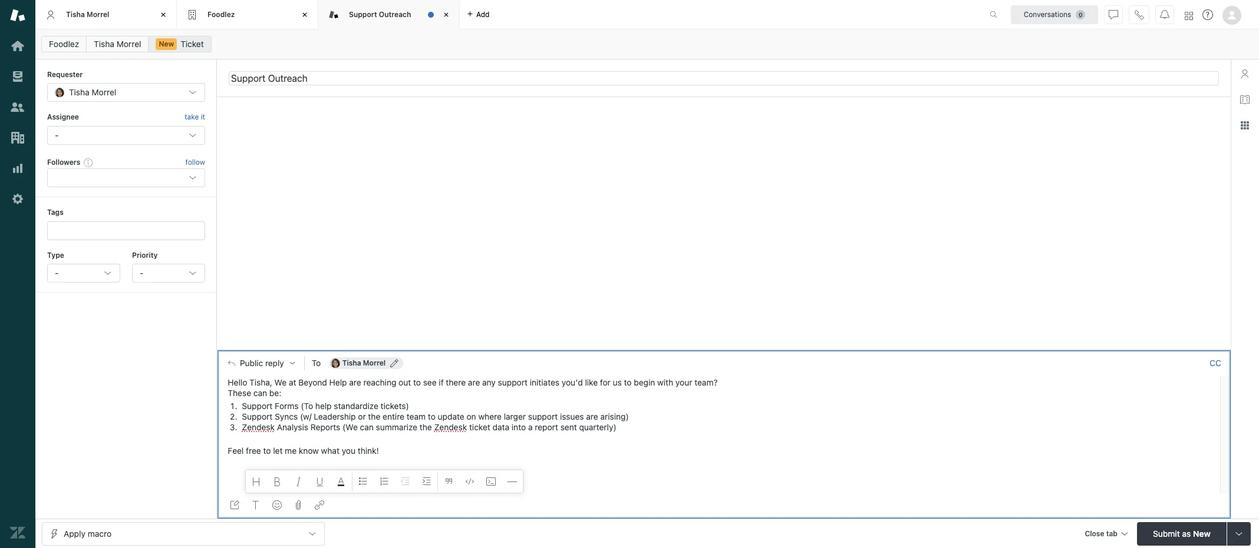 Task type: describe. For each thing, give the bounding box(es) containing it.
notifications image
[[1160, 10, 1170, 19]]

sent
[[561, 423, 577, 433]]

1 zendesk from the left
[[242, 423, 275, 433]]

horizontal rule (cmd shift l) image
[[508, 478, 517, 487]]

new inside secondary element
[[159, 40, 174, 48]]

followers
[[47, 158, 80, 167]]

code block (ctrl shift 6) image
[[486, 478, 496, 487]]

tisha right moretisha@foodlez.com image
[[342, 359, 361, 368]]

we
[[275, 378, 287, 388]]

for
[[600, 378, 611, 388]]

leadership
[[314, 412, 356, 422]]

reports
[[311, 423, 340, 433]]

type
[[47, 251, 64, 260]]

conversations button
[[1011, 5, 1098, 24]]

team?
[[695, 378, 718, 388]]

Public reply composer text field
[[223, 376, 1217, 457]]

apply macro
[[64, 529, 111, 539]]

outreach
[[379, 10, 411, 19]]

what
[[321, 446, 340, 456]]

requester
[[47, 70, 83, 79]]

add button
[[460, 0, 497, 29]]

you
[[342, 446, 356, 456]]

quote (cmd shift 9) image
[[444, 478, 453, 487]]

team
[[407, 412, 426, 422]]

follow
[[185, 158, 205, 167]]

begin
[[634, 378, 655, 388]]

Subject field
[[229, 71, 1219, 85]]

zendesk support image
[[10, 8, 25, 23]]

like
[[585, 378, 598, 388]]

standardize
[[334, 401, 378, 411]]

a
[[528, 423, 533, 433]]

insert emojis image
[[272, 501, 282, 511]]

there
[[446, 378, 466, 388]]

your
[[676, 378, 692, 388]]

you'd
[[562, 378, 583, 388]]

cc button
[[1210, 358, 1222, 369]]

displays possible ticket submission types image
[[1235, 530, 1244, 539]]

morrel inside requester element
[[92, 87, 116, 98]]

1 vertical spatial the
[[420, 423, 432, 433]]

larger
[[504, 412, 526, 422]]

0 vertical spatial the
[[368, 412, 380, 422]]

close image inside support outreach tab
[[440, 9, 452, 21]]

cc
[[1210, 358, 1222, 368]]

free
[[246, 446, 261, 456]]

quarterly)
[[579, 423, 617, 433]]

reaching
[[363, 378, 396, 388]]

at
[[289, 378, 296, 388]]

headings image
[[252, 478, 261, 487]]

bulleted list (cmd shift 8) image
[[358, 478, 368, 487]]

support outreach tab
[[318, 0, 460, 29]]

close
[[1085, 530, 1105, 539]]

tisha inside secondary element
[[94, 39, 114, 49]]

minimize composer image
[[719, 346, 729, 355]]

conversations
[[1024, 10, 1072, 19]]

out
[[399, 378, 411, 388]]

1 vertical spatial support
[[528, 412, 558, 422]]

zendesk products image
[[1185, 11, 1193, 20]]

hello
[[228, 378, 247, 388]]

to right us
[[624, 378, 632, 388]]

morrel left the edit user icon
[[363, 359, 386, 368]]

on
[[467, 412, 476, 422]]

- button for type
[[47, 264, 120, 283]]

0 horizontal spatial are
[[349, 378, 361, 388]]

close tab
[[1085, 530, 1118, 539]]

- for type
[[55, 268, 59, 278]]

to left 'let'
[[263, 446, 271, 456]]

to
[[312, 358, 321, 368]]

close tab button
[[1080, 523, 1133, 548]]

bold (cmd b) image
[[273, 478, 282, 487]]

tisha morrel up reaching
[[342, 359, 386, 368]]

know
[[299, 446, 319, 456]]

1 vertical spatial support
[[242, 401, 273, 411]]

tags
[[47, 208, 64, 217]]

tickets)
[[381, 401, 409, 411]]

take
[[185, 113, 199, 122]]

add attachment image
[[294, 501, 303, 511]]

- for priority
[[140, 268, 144, 278]]

format text image
[[251, 501, 261, 511]]

take it
[[185, 113, 205, 122]]

apps image
[[1241, 121, 1250, 130]]

submit
[[1153, 529, 1180, 539]]

2 horizontal spatial are
[[586, 412, 598, 422]]

follow button
[[185, 157, 205, 168]]

apply
[[64, 529, 85, 539]]

see
[[423, 378, 437, 388]]

views image
[[10, 69, 25, 84]]

tags element
[[47, 221, 205, 240]]

customers image
[[10, 100, 25, 115]]

1 horizontal spatial can
[[360, 423, 374, 433]]

2 vertical spatial support
[[242, 412, 273, 422]]

if
[[439, 378, 444, 388]]

edit user image
[[390, 359, 399, 368]]

as
[[1182, 529, 1191, 539]]

initiates
[[530, 378, 560, 388]]

get help image
[[1203, 9, 1213, 20]]

take it button
[[185, 112, 205, 124]]



Task type: locate. For each thing, give the bounding box(es) containing it.
tisha inside tab
[[66, 10, 85, 19]]

are right help
[[349, 378, 361, 388]]

2 zendesk from the left
[[434, 423, 467, 433]]

foodlez inside secondary element
[[49, 39, 79, 49]]

issues
[[560, 412, 584, 422]]

foodlez right close icon
[[208, 10, 235, 19]]

assignee
[[47, 113, 79, 122]]

syncs
[[275, 412, 298, 422]]

0 horizontal spatial - button
[[47, 264, 120, 283]]

2 close image from the left
[[440, 9, 452, 21]]

tisha morrel link
[[86, 36, 149, 52]]

- down 'priority'
[[140, 268, 144, 278]]

get started image
[[10, 38, 25, 54]]

0 horizontal spatial the
[[368, 412, 380, 422]]

close image inside foodlez tab
[[299, 9, 311, 21]]

foodlez link
[[41, 36, 87, 52]]

1 - button from the left
[[47, 264, 120, 283]]

analysis
[[277, 423, 308, 433]]

the
[[368, 412, 380, 422], [420, 423, 432, 433]]

new right as on the bottom right of page
[[1193, 529, 1211, 539]]

morrel down tisha morrel tab
[[117, 39, 141, 49]]

entire
[[383, 412, 405, 422]]

think!
[[358, 446, 379, 456]]

- inside assignee element
[[55, 130, 59, 140]]

tisha,
[[249, 378, 272, 388]]

draft mode image
[[230, 501, 239, 511]]

zendesk up 'free' on the left bottom of page
[[242, 423, 275, 433]]

0 vertical spatial foodlez
[[208, 10, 235, 19]]

it
[[201, 113, 205, 122]]

can down 'tisha,'
[[253, 388, 267, 398]]

customer context image
[[1241, 69, 1250, 78]]

update
[[438, 412, 464, 422]]

- button down type
[[47, 264, 120, 283]]

morrel inside tab
[[87, 10, 109, 19]]

reporting image
[[10, 161, 25, 176]]

tisha down tisha morrel tab
[[94, 39, 114, 49]]

assignee element
[[47, 126, 205, 145]]

ticket
[[469, 423, 490, 433]]

- button down 'priority'
[[132, 264, 205, 283]]

1 horizontal spatial the
[[420, 423, 432, 433]]

tab
[[1107, 530, 1118, 539]]

public reply button
[[218, 351, 304, 376]]

the right the or
[[368, 412, 380, 422]]

these
[[228, 388, 251, 398]]

support inside tab
[[349, 10, 377, 19]]

the down team
[[420, 423, 432, 433]]

admin image
[[10, 192, 25, 207]]

0 horizontal spatial new
[[159, 40, 174, 48]]

morrel inside secondary element
[[117, 39, 141, 49]]

where
[[478, 412, 502, 422]]

reply
[[265, 359, 284, 368]]

to right team
[[428, 412, 436, 422]]

tisha inside requester element
[[69, 87, 89, 98]]

forms
[[275, 401, 299, 411]]

0 horizontal spatial can
[[253, 388, 267, 398]]

1 horizontal spatial zendesk
[[434, 423, 467, 433]]

can down the or
[[360, 423, 374, 433]]

0 vertical spatial new
[[159, 40, 174, 48]]

0 vertical spatial support
[[498, 378, 528, 388]]

priority
[[132, 251, 158, 260]]

zendesk down update
[[434, 423, 467, 433]]

data
[[493, 423, 509, 433]]

ticket
[[181, 39, 204, 49]]

followers element
[[47, 169, 205, 188]]

numbered list (cmd shift 7) image
[[380, 478, 389, 487]]

tisha morrel down tisha morrel tab
[[94, 39, 141, 49]]

into
[[512, 423, 526, 433]]

are
[[349, 378, 361, 388], [468, 378, 480, 388], [586, 412, 598, 422]]

underline (cmd u) image
[[315, 478, 325, 487]]

(w/
[[300, 412, 312, 422]]

close image
[[299, 9, 311, 21], [440, 9, 452, 21]]

morrel up assignee element
[[92, 87, 116, 98]]

support
[[498, 378, 528, 388], [528, 412, 558, 422]]

with
[[657, 378, 673, 388]]

tabs tab list
[[35, 0, 978, 29]]

button displays agent's chat status as invisible. image
[[1109, 10, 1118, 19]]

tisha
[[66, 10, 85, 19], [94, 39, 114, 49], [69, 87, 89, 98], [342, 359, 361, 368]]

morrel up "tisha morrel" link
[[87, 10, 109, 19]]

info on adding followers image
[[84, 158, 93, 167]]

secondary element
[[35, 32, 1259, 56]]

arising)
[[601, 412, 629, 422]]

me
[[285, 446, 297, 456]]

new
[[159, 40, 174, 48], [1193, 529, 1211, 539]]

zendesk image
[[10, 526, 25, 541]]

tisha morrel tab
[[35, 0, 177, 29]]

are left any
[[468, 378, 480, 388]]

report
[[535, 423, 558, 433]]

italic (cmd i) image
[[294, 478, 304, 487]]

submit as new
[[1153, 529, 1211, 539]]

support down these
[[242, 401, 273, 411]]

requester element
[[47, 83, 205, 102]]

morrel
[[87, 10, 109, 19], [117, 39, 141, 49], [92, 87, 116, 98], [363, 359, 386, 368]]

0 horizontal spatial zendesk
[[242, 423, 275, 433]]

1 vertical spatial can
[[360, 423, 374, 433]]

organizations image
[[10, 130, 25, 146]]

1 horizontal spatial foodlez
[[208, 10, 235, 19]]

tisha morrel inside tab
[[66, 10, 109, 19]]

help
[[315, 401, 332, 411]]

support outreach
[[349, 10, 411, 19]]

main element
[[0, 0, 35, 549]]

support up report
[[528, 412, 558, 422]]

support right any
[[498, 378, 528, 388]]

-
[[55, 130, 59, 140], [55, 268, 59, 278], [140, 268, 144, 278]]

0 vertical spatial support
[[349, 10, 377, 19]]

new left ticket at the left of the page
[[159, 40, 174, 48]]

increase indent (cmd ]) image
[[422, 478, 432, 487]]

tisha morrel inside secondary element
[[94, 39, 141, 49]]

1 horizontal spatial new
[[1193, 529, 1211, 539]]

let
[[273, 446, 283, 456]]

1 close image from the left
[[299, 9, 311, 21]]

1 vertical spatial foodlez
[[49, 39, 79, 49]]

2 - button from the left
[[132, 264, 205, 283]]

feel free to let me know what you think!
[[228, 446, 381, 456]]

knowledge image
[[1241, 95, 1250, 104]]

beyond
[[299, 378, 327, 388]]

tisha morrel down requester
[[69, 87, 116, 98]]

to right out at the bottom left
[[413, 378, 421, 388]]

public reply
[[240, 359, 284, 368]]

1 vertical spatial new
[[1193, 529, 1211, 539]]

1 horizontal spatial are
[[468, 378, 480, 388]]

close image
[[157, 9, 169, 21]]

or
[[358, 412, 366, 422]]

tisha down requester
[[69, 87, 89, 98]]

0 horizontal spatial close image
[[299, 9, 311, 21]]

any
[[482, 378, 496, 388]]

support left outreach
[[349, 10, 377, 19]]

are up quarterly)
[[586, 412, 598, 422]]

decrease indent (cmd [) image
[[401, 478, 410, 487]]

feel
[[228, 446, 244, 456]]

support left syncs at the left bottom of page
[[242, 412, 273, 422]]

- down type
[[55, 268, 59, 278]]

macro
[[88, 529, 111, 539]]

be:
[[269, 388, 281, 398]]

0 horizontal spatial foodlez
[[49, 39, 79, 49]]

help
[[329, 378, 347, 388]]

(we
[[343, 423, 358, 433]]

tisha morrel up foodlez link
[[66, 10, 109, 19]]

code span (ctrl shift 5) image
[[465, 478, 475, 487]]

public
[[240, 359, 263, 368]]

hello tisha, we at beyond help are reaching out to see if there are any support initiates you'd like for us to begin with your team? these can be: support forms (to help standardize tickets) support syncs (w/ leadership or the entire team to update on where larger support issues are arising) zendesk analysis reports (we can summarize the zendesk ticket data into a report sent quarterly)
[[228, 378, 718, 433]]

moretisha@foodlez.com image
[[331, 359, 340, 368]]

- down 'assignee'
[[55, 130, 59, 140]]

foodlez inside tab
[[208, 10, 235, 19]]

foodlez up requester
[[49, 39, 79, 49]]

0 vertical spatial can
[[253, 388, 267, 398]]

summarize
[[376, 423, 417, 433]]

support
[[349, 10, 377, 19], [242, 401, 273, 411], [242, 412, 273, 422]]

us
[[613, 378, 622, 388]]

(to
[[301, 401, 313, 411]]

tisha up foodlez link
[[66, 10, 85, 19]]

1 horizontal spatial - button
[[132, 264, 205, 283]]

tisha morrel inside requester element
[[69, 87, 116, 98]]

- button for priority
[[132, 264, 205, 283]]

tisha morrel
[[66, 10, 109, 19], [94, 39, 141, 49], [69, 87, 116, 98], [342, 359, 386, 368]]

foodlez tab
[[177, 0, 318, 29]]

add link (cmd k) image
[[315, 501, 324, 511]]

to
[[413, 378, 421, 388], [624, 378, 632, 388], [428, 412, 436, 422], [263, 446, 271, 456]]

add
[[476, 10, 490, 19]]

1 horizontal spatial close image
[[440, 9, 452, 21]]



Task type: vqa. For each thing, say whether or not it's contained in the screenshot.
Cancel
no



